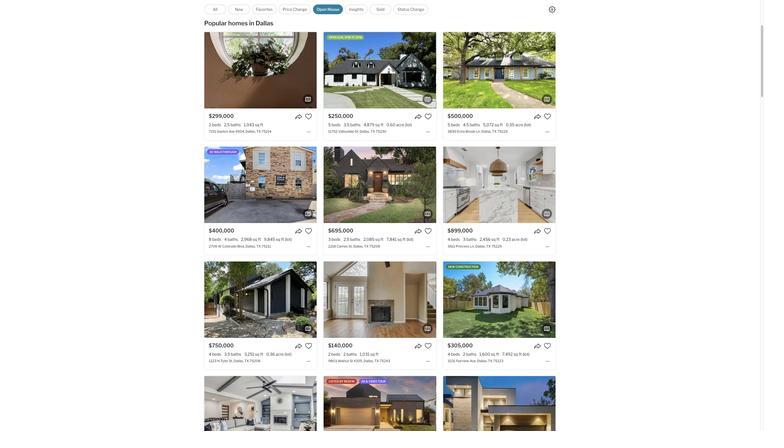 Task type: vqa. For each thing, say whether or not it's contained in the screenshot.
Fairview at bottom right
yes



Task type: locate. For each thing, give the bounding box(es) containing it.
2.5 up 'carnes'
[[344, 237, 350, 242]]

1 2 baths from the left
[[344, 352, 357, 357]]

Status Change radio
[[394, 4, 429, 14]]

sq right '2,456'
[[492, 237, 496, 242]]

2 change from the left
[[411, 7, 425, 12]]

3.5 up the valleydale
[[344, 122, 350, 127]]

1 vertical spatial 75208
[[250, 359, 261, 363]]

ft left 0.36
[[260, 352, 263, 357]]

2 beds up 7151
[[209, 122, 221, 127]]

2 up fairview
[[463, 352, 466, 357]]

ft up '75230'
[[381, 122, 384, 127]]

sq right 3,251
[[255, 352, 260, 357]]

5 beds for $500,000
[[448, 122, 460, 127]]

&
[[366, 380, 368, 383]]

4 up 3231
[[448, 352, 451, 357]]

acre
[[397, 122, 405, 127], [516, 122, 524, 127], [512, 237, 520, 242], [276, 352, 284, 357]]

acre right 0.36
[[276, 352, 284, 357]]

0 vertical spatial 75208
[[370, 244, 380, 248]]

0 horizontal spatial 2.5 baths
[[224, 122, 241, 127]]

change inside "option"
[[293, 7, 307, 12]]

photo of 2706 w colorado blvd, dallas, tx 75211 image
[[92, 147, 205, 223], [205, 147, 317, 223], [317, 147, 429, 223]]

fairview
[[457, 359, 469, 363]]

open
[[329, 36, 337, 39]]

0.35 acre (lot)
[[506, 122, 532, 127]]

2pm
[[356, 36, 362, 39]]

1 horizontal spatial st,
[[349, 244, 353, 248]]

ft right 1,031
[[376, 352, 379, 357]]

0 horizontal spatial 2.5
[[224, 122, 230, 127]]

2 5 from the left
[[448, 122, 451, 127]]

0 vertical spatial 3.5
[[344, 122, 350, 127]]

beds for $140,000
[[332, 352, 341, 357]]

4 for $750,000
[[209, 352, 212, 357]]

2 baths for $140,000
[[344, 352, 357, 357]]

sq right 5,072
[[495, 122, 499, 127]]

baths for $299,000
[[231, 122, 241, 127]]

favorite button image
[[305, 113, 313, 120], [425, 113, 432, 120], [425, 228, 432, 235]]

2 beds for $299,000
[[209, 122, 221, 127]]

sold
[[377, 7, 385, 12]]

3.5 for $250,000
[[344, 122, 350, 127]]

beds up 9803
[[332, 352, 341, 357]]

dallas,
[[246, 130, 256, 134], [360, 130, 370, 134], [482, 130, 492, 134], [246, 244, 256, 248], [354, 244, 364, 248], [476, 244, 486, 248], [234, 359, 244, 363], [364, 359, 374, 363], [478, 359, 488, 363]]

4
[[224, 237, 227, 242], [448, 237, 451, 242], [209, 352, 212, 357], [448, 352, 451, 357]]

2 5 beds from the left
[[448, 122, 460, 127]]

tx
[[257, 130, 261, 134], [371, 130, 375, 134], [493, 130, 497, 134], [257, 244, 261, 248], [364, 244, 369, 248], [487, 244, 491, 248], [245, 359, 249, 363], [375, 359, 379, 363], [488, 359, 493, 363]]

7,841
[[387, 237, 397, 242]]

baths for $750,000
[[231, 352, 241, 357]]

0 vertical spatial 3d
[[210, 150, 213, 154]]

4 beds for $305,000
[[448, 352, 460, 357]]

beds for $899,000
[[451, 237, 460, 242]]

5 beds up 3830
[[448, 122, 460, 127]]

beds for $750,000
[[212, 352, 221, 357]]

1,031
[[360, 352, 370, 357]]

beds up n
[[212, 352, 221, 357]]

4 baths
[[224, 237, 238, 242]]

1 photo of 7151 gaston ave #504, dallas, tx 75214 image from the left
[[92, 32, 205, 109]]

sq right 9,845
[[276, 237, 280, 242]]

1 horizontal spatial 2.5
[[344, 237, 350, 242]]

11752
[[328, 130, 338, 134]]

2706 w colorado blvd, dallas, tx 75211
[[209, 244, 271, 248]]

5 beds up 11752
[[328, 122, 341, 127]]

photo of 3983 rochelle dr, dallas, tx 75220 image
[[212, 376, 324, 431], [324, 376, 436, 431], [436, 376, 549, 431]]

0 horizontal spatial 2 baths
[[344, 352, 357, 357]]

3 for 3 beds
[[328, 237, 331, 242]]

insights
[[349, 7, 364, 12]]

Open House radio
[[313, 4, 343, 14]]

favorite button checkbox for $500,000
[[544, 113, 552, 120]]

listed
[[329, 380, 339, 383]]

change right price
[[293, 7, 307, 12]]

3.5 up tyler
[[224, 352, 230, 357]]

0 horizontal spatial 2 beds
[[209, 122, 221, 127]]

0 horizontal spatial 5 beds
[[328, 122, 341, 127]]

beds up 2218
[[332, 237, 341, 242]]

4 beds up 3611
[[448, 237, 460, 242]]

favorite button image for $695,000
[[425, 228, 432, 235]]

(lot) right the 0.35
[[525, 122, 532, 127]]

2 photo of 9803 walnut st #205, dallas, tx 75243 image from the left
[[324, 262, 436, 338]]

0 horizontal spatial ln,
[[470, 244, 475, 248]]

ln,
[[476, 130, 481, 134], [470, 244, 475, 248]]

1 horizontal spatial 2 beds
[[328, 352, 341, 357]]

ft left the 0.35
[[500, 122, 503, 127]]

beds for $305,000
[[451, 352, 460, 357]]

4 up 1223
[[209, 352, 212, 357]]

0 horizontal spatial 3.5 baths
[[224, 352, 241, 357]]

favorite button image for $500,000
[[544, 113, 552, 120]]

baths for $899,000
[[467, 237, 477, 242]]

2.5 baths for $299,000
[[224, 122, 241, 127]]

beds up 7151
[[212, 122, 221, 127]]

7151
[[209, 130, 216, 134]]

0 horizontal spatial 5
[[328, 122, 331, 127]]

2 photo of 7151 gaston ave #504, dallas, tx 75214 image from the left
[[205, 32, 317, 109]]

New radio
[[228, 4, 250, 14]]

favorite button checkbox for $299,000
[[305, 113, 313, 120]]

1 vertical spatial 3.5
[[224, 352, 230, 357]]

75229 down the 0.35
[[498, 130, 508, 134]]

0 horizontal spatial change
[[293, 7, 307, 12]]

baths up ave,
[[467, 352, 477, 357]]

tx down 4,879 sq ft
[[371, 130, 375, 134]]

3d & video tour
[[362, 380, 386, 383]]

3 photo of 2706 w colorado blvd, dallas, tx 75211 image from the left
[[317, 147, 429, 223]]

ft for $305,000
[[497, 352, 500, 357]]

1 photo of 3611 princess ln, dallas, tx 75229 image from the left
[[331, 147, 444, 223]]

baths for $140,000
[[347, 352, 357, 357]]

1 photo of 7728 la bolsa, dallas, tx 75248 image from the left
[[92, 376, 205, 431]]

photo of 3611 princess ln, dallas, tx 75229 image
[[331, 147, 444, 223], [444, 147, 556, 223], [556, 147, 668, 223]]

2 photo of 3611 princess ln, dallas, tx 75229 image from the left
[[444, 147, 556, 223]]

dallas, down 5,072
[[482, 130, 492, 134]]

sq right 2,968
[[253, 237, 257, 242]]

0 vertical spatial 2.5 baths
[[224, 122, 241, 127]]

1 3 from the left
[[328, 237, 331, 242]]

baths up 3830 echo brook ln, dallas, tx 75229
[[470, 122, 480, 127]]

1 horizontal spatial 75208
[[370, 244, 380, 248]]

status
[[398, 7, 410, 12]]

popular
[[204, 20, 227, 27]]

2 photo of 5319 manett st, dallas, tx 75206 image from the left
[[444, 376, 556, 431]]

1 5 from the left
[[328, 122, 331, 127]]

st, right tyler
[[229, 359, 233, 363]]

2.5 up gaston
[[224, 122, 230, 127]]

0 vertical spatial 2 beds
[[209, 122, 221, 127]]

75208 down 3,251 sq ft
[[250, 359, 261, 363]]

ln, right brook
[[476, 130, 481, 134]]

1,043 sq ft
[[244, 122, 263, 127]]

beds for $299,000
[[212, 122, 221, 127]]

photo of 11752 valleydale dr, dallas, tx 75230 image
[[212, 32, 324, 109], [324, 32, 436, 109], [436, 32, 549, 109]]

1 5 beds from the left
[[328, 122, 341, 127]]

st,
[[349, 244, 353, 248], [229, 359, 233, 363]]

dallas, right 'carnes'
[[354, 244, 364, 248]]

1 horizontal spatial 5
[[448, 122, 451, 127]]

3.5 baths up dr,
[[344, 122, 361, 127]]

1 horizontal spatial 2.5 baths
[[344, 237, 361, 242]]

ft left 9,845
[[258, 237, 261, 242]]

acre for $500,000
[[516, 122, 524, 127]]

baths for $250,000
[[351, 122, 361, 127]]

photo of 5319 manett st, dallas, tx 75206 image
[[331, 376, 444, 431], [444, 376, 556, 431], [556, 376, 668, 431]]

2.5 baths up the ave
[[224, 122, 241, 127]]

1 photo of 3231 fairview ave, dallas, tx 75223 image from the left
[[331, 262, 444, 338]]

sq for $400,000
[[253, 237, 257, 242]]

75229 down 2,456 sq ft
[[492, 244, 502, 248]]

ln, down 3 baths
[[470, 244, 475, 248]]

1 vertical spatial 3.5 baths
[[224, 352, 241, 357]]

4,879
[[364, 122, 375, 127]]

baths up 1223 n tyler st, dallas, tx 75208
[[231, 352, 241, 357]]

4 beds up 1223
[[209, 352, 221, 357]]

baths
[[231, 122, 241, 127], [351, 122, 361, 127], [470, 122, 480, 127], [228, 237, 238, 242], [350, 237, 361, 242], [467, 237, 477, 242], [231, 352, 241, 357], [347, 352, 357, 357], [467, 352, 477, 357]]

2 beds up 9803
[[328, 352, 341, 357]]

dallas, down 2,968 sq ft
[[246, 244, 256, 248]]

baths for $305,000
[[467, 352, 477, 357]]

2,085 sq ft
[[364, 237, 384, 242]]

beds up 11752
[[332, 122, 341, 127]]

3 up 2218
[[328, 237, 331, 242]]

photo of 1223 n tyler st, dallas, tx 75208 image
[[92, 262, 205, 338], [205, 262, 317, 338], [317, 262, 429, 338]]

favorite button checkbox for $400,000
[[305, 228, 313, 235]]

favorite button checkbox for $750,000
[[305, 343, 313, 350]]

$750,000
[[209, 343, 234, 349]]

baths for $500,000
[[470, 122, 480, 127]]

0 horizontal spatial 3d
[[210, 150, 213, 154]]

3 up princess
[[463, 237, 466, 242]]

in
[[249, 20, 255, 27]]

change
[[293, 7, 307, 12], [411, 7, 425, 12]]

photo of 2218 carnes st, dallas, tx 75208 image
[[212, 147, 324, 223], [324, 147, 436, 223], [436, 147, 549, 223]]

2 photo of 3231 fairview ave, dallas, tx 75223 image from the left
[[444, 262, 556, 338]]

3 photo of 7151 gaston ave #504, dallas, tx 75214 image from the left
[[317, 32, 429, 109]]

1 photo of 3983 rochelle dr, dallas, tx 75220 image from the left
[[212, 376, 324, 431]]

3 photo of 2218 carnes st, dallas, tx 75208 image from the left
[[436, 147, 549, 223]]

2,085
[[364, 237, 375, 242]]

4 up colorado
[[224, 237, 227, 242]]

5 beds
[[328, 122, 341, 127], [448, 122, 460, 127]]

1 vertical spatial 2.5
[[344, 237, 350, 242]]

open house
[[317, 7, 340, 12]]

ft up 75223
[[497, 352, 500, 357]]

3.5 baths for $750,000
[[224, 352, 241, 357]]

favorite button image for $750,000
[[305, 343, 313, 350]]

ft for $299,000
[[260, 122, 263, 127]]

ft for $400,000
[[258, 237, 261, 242]]

dallas, down 1,031 sq ft
[[364, 359, 374, 363]]

ft left 7,841 at the right of page
[[381, 237, 384, 242]]

5 beds for $250,000
[[328, 122, 341, 127]]

1 horizontal spatial 3d
[[362, 380, 365, 383]]

2
[[209, 122, 211, 127], [328, 352, 331, 357], [344, 352, 346, 357], [463, 352, 466, 357]]

2 3 from the left
[[463, 237, 466, 242]]

beds right 8
[[212, 237, 221, 242]]

0 vertical spatial 75229
[[498, 130, 508, 134]]

favorite button image for $400,000
[[305, 228, 313, 235]]

3611
[[448, 244, 455, 248]]

ave
[[229, 130, 235, 134]]

1 horizontal spatial 3.5 baths
[[344, 122, 361, 127]]

4 beds up 3231
[[448, 352, 460, 357]]

by
[[340, 380, 344, 383]]

option group
[[204, 4, 429, 14]]

beds for $250,000
[[332, 122, 341, 127]]

2 beds
[[209, 122, 221, 127], [328, 352, 341, 357]]

dallas, down '1,043'
[[246, 130, 256, 134]]

0 vertical spatial 2.5
[[224, 122, 230, 127]]

1 vertical spatial 2 beds
[[328, 352, 341, 357]]

8
[[209, 237, 212, 242]]

acre right 0.60
[[397, 122, 405, 127]]

1 horizontal spatial 3.5
[[344, 122, 350, 127]]

sq right 1,031
[[371, 352, 375, 357]]

baths up 2218 carnes st, dallas, tx 75208
[[350, 237, 361, 242]]

favorite button checkbox
[[305, 228, 313, 235], [425, 228, 432, 235], [425, 343, 432, 350]]

2 2 baths from the left
[[463, 352, 477, 357]]

acre for $750,000
[[276, 352, 284, 357]]

2,968
[[241, 237, 252, 242]]

baths up the ave
[[231, 122, 241, 127]]

baths up "3611 princess ln, dallas, tx 75229"
[[467, 237, 477, 242]]

(lot) right 7,492
[[523, 352, 530, 357]]

beds for $500,000
[[451, 122, 460, 127]]

2 beds for $140,000
[[328, 352, 341, 357]]

new
[[235, 7, 243, 12]]

5 up 11752
[[328, 122, 331, 127]]

beds up 3830
[[451, 122, 460, 127]]

11752 valleydale dr, dallas, tx 75230
[[328, 130, 387, 134]]

0 horizontal spatial 3.5
[[224, 352, 230, 357]]

photo of 3231 fairview ave, dallas, tx 75223 image
[[331, 262, 444, 338], [444, 262, 556, 338], [556, 262, 668, 338]]

2 baths
[[344, 352, 357, 357], [463, 352, 477, 357]]

sq for $500,000
[[495, 122, 499, 127]]

1 horizontal spatial 2 baths
[[463, 352, 477, 357]]

75208
[[370, 244, 380, 248], [250, 359, 261, 363]]

tyler
[[221, 359, 228, 363]]

photo of 9803 walnut st #205, dallas, tx 75243 image
[[212, 262, 324, 338], [324, 262, 436, 338], [436, 262, 549, 338]]

2.5 for $695,000
[[344, 237, 350, 242]]

ft
[[260, 122, 263, 127], [381, 122, 384, 127], [500, 122, 503, 127], [258, 237, 261, 242], [281, 237, 284, 242], [381, 237, 384, 242], [403, 237, 406, 242], [497, 237, 500, 242], [260, 352, 263, 357], [376, 352, 379, 357], [497, 352, 500, 357], [519, 352, 522, 357]]

2 photo of 3830 echo brook ln, dallas, tx 75229 image from the left
[[444, 32, 556, 109]]

favorite button checkbox for $899,000
[[544, 228, 552, 235]]

ft right 9,845
[[281, 237, 284, 242]]

3d
[[210, 150, 213, 154], [362, 380, 365, 383]]

0.60 acre (lot)
[[387, 122, 412, 127]]

75208 down '2,085 sq ft'
[[370, 244, 380, 248]]

3 photo of 11752 valleydale dr, dallas, tx 75230 image from the left
[[436, 32, 549, 109]]

favorite button image
[[544, 113, 552, 120], [305, 228, 313, 235], [544, 228, 552, 235], [305, 343, 313, 350], [425, 343, 432, 350], [544, 343, 552, 350]]

tx down 3,251
[[245, 359, 249, 363]]

dallas, right dr,
[[360, 130, 370, 134]]

$695,000
[[328, 228, 354, 234]]

3d for 3d & video tour
[[362, 380, 365, 383]]

3.5
[[344, 122, 350, 127], [224, 352, 230, 357]]

sq right 2,085
[[376, 237, 380, 242]]

1 photo of 1223 n tyler st, dallas, tx 75208 image from the left
[[92, 262, 205, 338]]

1 horizontal spatial change
[[411, 7, 425, 12]]

2.5 baths up 2218 carnes st, dallas, tx 75208
[[344, 237, 361, 242]]

0 vertical spatial 3.5 baths
[[344, 122, 361, 127]]

colorado
[[222, 244, 237, 248]]

tx down 2,085
[[364, 244, 369, 248]]

1 horizontal spatial 5 beds
[[448, 122, 460, 127]]

favorite button checkbox
[[305, 113, 313, 120], [425, 113, 432, 120], [544, 113, 552, 120], [544, 228, 552, 235], [305, 343, 313, 350], [544, 343, 552, 350]]

1 vertical spatial 3d
[[362, 380, 365, 383]]

1 vertical spatial 2.5 baths
[[344, 237, 361, 242]]

4 beds
[[448, 237, 460, 242], [209, 352, 221, 357], [448, 352, 460, 357]]

photo of 7151 gaston ave #504, dallas, tx 75214 image
[[92, 32, 205, 109], [205, 32, 317, 109], [317, 32, 429, 109]]

tx down 2,456 sq ft
[[487, 244, 491, 248]]

0 horizontal spatial 3
[[328, 237, 331, 242]]

3d left walkthrough
[[210, 150, 213, 154]]

0 horizontal spatial 75208
[[250, 359, 261, 363]]

photo of 7728 la bolsa, dallas, tx 75248 image
[[92, 376, 205, 431], [205, 376, 317, 431], [317, 376, 429, 431]]

beds up 3611
[[451, 237, 460, 242]]

1 horizontal spatial ln,
[[476, 130, 481, 134]]

sq for $140,000
[[371, 352, 375, 357]]

sq right 1,600
[[491, 352, 496, 357]]

change inside 'radio'
[[411, 7, 425, 12]]

st, right 'carnes'
[[349, 244, 353, 248]]

2,456 sq ft
[[480, 237, 500, 242]]

open
[[317, 7, 327, 12]]

acre right the 0.35
[[516, 122, 524, 127]]

9803 walnut st #205, dallas, tx 75243
[[328, 359, 391, 363]]

sq for $750,000
[[255, 352, 260, 357]]

photo of 3830 echo brook ln, dallas, tx 75229 image
[[331, 32, 444, 109], [444, 32, 556, 109], [556, 32, 668, 109]]

1223
[[209, 359, 217, 363]]

2 up 7151
[[209, 122, 211, 127]]

(lot) right 0.36
[[285, 352, 292, 357]]

2 up 9803
[[328, 352, 331, 357]]

acre right 0.23
[[512, 237, 520, 242]]

1 vertical spatial st,
[[229, 359, 233, 363]]

beds up 3231
[[451, 352, 460, 357]]

1 change from the left
[[293, 7, 307, 12]]

baths up st
[[347, 352, 357, 357]]

3d left &
[[362, 380, 365, 383]]

1 horizontal spatial 3
[[463, 237, 466, 242]]

9,845
[[264, 237, 275, 242]]

2 photo of 3983 rochelle dr, dallas, tx 75220 image from the left
[[324, 376, 436, 431]]

baths up dr,
[[351, 122, 361, 127]]

5,072
[[483, 122, 494, 127]]

75229
[[498, 130, 508, 134], [492, 244, 502, 248]]



Task type: describe. For each thing, give the bounding box(es) containing it.
1 photo of 9803 walnut st #205, dallas, tx 75243 image from the left
[[212, 262, 324, 338]]

ft for $899,000
[[497, 237, 500, 242]]

sq right 7,841 at the right of page
[[398, 237, 402, 242]]

75223
[[494, 359, 504, 363]]

sq for $695,000
[[376, 237, 380, 242]]

echo
[[458, 130, 465, 134]]

$400,000
[[209, 228, 234, 234]]

favorite button checkbox for $305,000
[[544, 343, 552, 350]]

favorite button checkbox for $140,000
[[425, 343, 432, 350]]

75230
[[376, 130, 387, 134]]

$299,000
[[209, 113, 234, 119]]

dallas
[[256, 20, 274, 27]]

3 for 3 baths
[[463, 237, 466, 242]]

construction
[[456, 265, 479, 269]]

acre for $250,000
[[397, 122, 405, 127]]

2.5 baths for $695,000
[[344, 237, 361, 242]]

baths for $400,000
[[228, 237, 238, 242]]

tx left the 75214 at the left of page
[[257, 130, 261, 134]]

5 for $500,000
[[448, 122, 451, 127]]

5,072 sq ft
[[483, 122, 503, 127]]

tx down 1,600 sq ft
[[488, 359, 493, 363]]

baths for $695,000
[[350, 237, 361, 242]]

w
[[218, 244, 222, 248]]

$250,000
[[328, 113, 353, 119]]

75243
[[380, 359, 391, 363]]

3 photo of 3830 echo brook ln, dallas, tx 75229 image from the left
[[556, 32, 668, 109]]

beds for $695,000
[[332, 237, 341, 242]]

n
[[217, 359, 220, 363]]

$500,000
[[448, 113, 473, 119]]

3611 princess ln, dallas, tx 75229
[[448, 244, 502, 248]]

7,492 sq ft (lot)
[[503, 352, 530, 357]]

carnes
[[337, 244, 348, 248]]

to
[[351, 36, 355, 39]]

option group containing all
[[204, 4, 429, 14]]

#504,
[[236, 130, 245, 134]]

4.5 baths
[[463, 122, 480, 127]]

princess
[[456, 244, 470, 248]]

3830
[[448, 130, 457, 134]]

2 baths for $305,000
[[463, 352, 477, 357]]

1 photo of 2218 carnes st, dallas, tx 75208 image from the left
[[212, 147, 324, 223]]

2218 carnes st, dallas, tx 75208
[[328, 244, 380, 248]]

3 photo of 3231 fairview ave, dallas, tx 75223 image from the left
[[556, 262, 668, 338]]

acre for $899,000
[[512, 237, 520, 242]]

1pm
[[345, 36, 351, 39]]

2 up walnut
[[344, 352, 346, 357]]

video
[[369, 380, 378, 383]]

dallas, down '2,456'
[[476, 244, 486, 248]]

1,600 sq ft
[[480, 352, 500, 357]]

4 beds for $750,000
[[209, 352, 221, 357]]

1,600
[[480, 352, 490, 357]]

new
[[449, 265, 455, 269]]

3231
[[448, 359, 456, 363]]

75211
[[262, 244, 271, 248]]

Sold radio
[[370, 4, 392, 14]]

tx down 5,072 sq ft
[[493, 130, 497, 134]]

2706
[[209, 244, 218, 248]]

(lot) right 9,845
[[285, 237, 292, 242]]

sq for $299,000
[[255, 122, 260, 127]]

7,492
[[503, 352, 513, 357]]

4 beds for $899,000
[[448, 237, 460, 242]]

75214
[[262, 130, 272, 134]]

favorite button image for $305,000
[[544, 343, 552, 350]]

1 vertical spatial 75229
[[492, 244, 502, 248]]

1 photo of 11752 valleydale dr, dallas, tx 75230 image from the left
[[212, 32, 324, 109]]

#205,
[[354, 359, 363, 363]]

1 photo of 3830 echo brook ln, dallas, tx 75229 image from the left
[[331, 32, 444, 109]]

3d walkthrough
[[210, 150, 237, 154]]

ft for $750,000
[[260, 352, 263, 357]]

st
[[350, 359, 353, 363]]

Insights radio
[[346, 4, 368, 14]]

2 photo of 2218 carnes st, dallas, tx 75208 image from the left
[[324, 147, 436, 223]]

3 photo of 9803 walnut st #205, dallas, tx 75243 image from the left
[[436, 262, 549, 338]]

sun,
[[338, 36, 344, 39]]

7,841 sq ft (lot)
[[387, 237, 414, 242]]

2 photo of 1223 n tyler st, dallas, tx 75208 image from the left
[[205, 262, 317, 338]]

favorites
[[256, 7, 273, 12]]

sq for $305,000
[[491, 352, 496, 357]]

1 vertical spatial ln,
[[470, 244, 475, 248]]

7151 gaston ave #504, dallas, tx 75214
[[209, 130, 272, 134]]

3 photo of 3611 princess ln, dallas, tx 75229 image from the left
[[556, 147, 668, 223]]

0 horizontal spatial st,
[[229, 359, 233, 363]]

(lot) right 7,841 at the right of page
[[407, 237, 414, 242]]

dr,
[[355, 130, 359, 134]]

new construction
[[449, 265, 479, 269]]

favorite button image for $250,000
[[425, 113, 432, 120]]

3d for 3d walkthrough
[[210, 150, 213, 154]]

dallas, right tyler
[[234, 359, 244, 363]]

(lot) right 0.23
[[521, 237, 528, 242]]

ft right 7,492
[[519, 352, 522, 357]]

0.60
[[387, 122, 396, 127]]

tx left 75243
[[375, 359, 379, 363]]

3.5 baths for $250,000
[[344, 122, 361, 127]]

favorite button checkbox for $250,000
[[425, 113, 432, 120]]

favorite button image for $299,000
[[305, 113, 313, 120]]

brook
[[466, 130, 476, 134]]

sq for $250,000
[[376, 122, 380, 127]]

3830 echo brook ln, dallas, tx 75229
[[448, 130, 508, 134]]

3 photo of 7728 la bolsa, dallas, tx 75248 image from the left
[[317, 376, 429, 431]]

favorite button image for $140,000
[[425, 343, 432, 350]]

favorite button image for $899,000
[[544, 228, 552, 235]]

$140,000
[[328, 343, 353, 349]]

9803
[[328, 359, 337, 363]]

4,879 sq ft
[[364, 122, 384, 127]]

dallas, down 1,600
[[478, 359, 488, 363]]

2 photo of 2706 w colorado blvd, dallas, tx 75211 image from the left
[[205, 147, 317, 223]]

beds for $400,000
[[212, 237, 221, 242]]

tx left 75211 at the bottom left
[[257, 244, 261, 248]]

3231 fairview ave, dallas, tx 75223
[[448, 359, 504, 363]]

3 photo of 5319 manett st, dallas, tx 75206 image from the left
[[556, 376, 668, 431]]

1223 n tyler st, dallas, tx 75208
[[209, 359, 261, 363]]

redfin
[[344, 380, 355, 383]]

1,043
[[244, 122, 254, 127]]

4.5
[[463, 122, 469, 127]]

sq right 7,492
[[514, 352, 518, 357]]

3,251 sq ft
[[244, 352, 263, 357]]

4 for $305,000
[[448, 352, 451, 357]]

2218
[[328, 244, 336, 248]]

$899,000
[[448, 228, 473, 234]]

8 beds
[[209, 237, 221, 242]]

ave,
[[470, 359, 477, 363]]

change for status change
[[411, 7, 425, 12]]

ft right 7,841 at the right of page
[[403, 237, 406, 242]]

3 photo of 3983 rochelle dr, dallas, tx 75220 image from the left
[[436, 376, 549, 431]]

Price Change radio
[[279, 4, 311, 14]]

all
[[213, 7, 218, 12]]

Favorites radio
[[252, 4, 277, 14]]

price
[[283, 7, 292, 12]]

ft for $250,000
[[381, 122, 384, 127]]

sq for $899,000
[[492, 237, 496, 242]]

change for price change
[[293, 7, 307, 12]]

listed by redfin
[[329, 380, 355, 383]]

tour
[[378, 380, 386, 383]]

3,251
[[244, 352, 254, 357]]

ft for $695,000
[[381, 237, 384, 242]]

4 for $899,000
[[448, 237, 451, 242]]

All radio
[[204, 4, 226, 14]]

0.36 acre (lot)
[[267, 352, 292, 357]]

0 vertical spatial st,
[[349, 244, 353, 248]]

3 photo of 1223 n tyler st, dallas, tx 75208 image from the left
[[317, 262, 429, 338]]

2.5 for $299,000
[[224, 122, 230, 127]]

price change
[[283, 7, 307, 12]]

open sun, 1pm to 2pm
[[329, 36, 362, 39]]

2,456
[[480, 237, 491, 242]]

gaston
[[217, 130, 228, 134]]

1 photo of 5319 manett st, dallas, tx 75206 image from the left
[[331, 376, 444, 431]]

3 baths
[[463, 237, 477, 242]]

0.36
[[267, 352, 275, 357]]

walnut
[[338, 359, 349, 363]]

5 for $250,000
[[328, 122, 331, 127]]

blvd,
[[237, 244, 245, 248]]

2 photo of 11752 valleydale dr, dallas, tx 75230 image from the left
[[324, 32, 436, 109]]

0 vertical spatial ln,
[[476, 130, 481, 134]]

2 photo of 7728 la bolsa, dallas, tx 75248 image from the left
[[205, 376, 317, 431]]

favorite button checkbox for $695,000
[[425, 228, 432, 235]]

3.5 for $750,000
[[224, 352, 230, 357]]

ft for $500,000
[[500, 122, 503, 127]]

homes
[[228, 20, 248, 27]]

$305,000
[[448, 343, 473, 349]]

(lot) right 0.60
[[405, 122, 412, 127]]

2,968 sq ft
[[241, 237, 261, 242]]

1 photo of 2706 w colorado blvd, dallas, tx 75211 image from the left
[[92, 147, 205, 223]]

ft for $140,000
[[376, 352, 379, 357]]

0.23
[[503, 237, 511, 242]]

popular homes in dallas
[[204, 20, 274, 27]]



